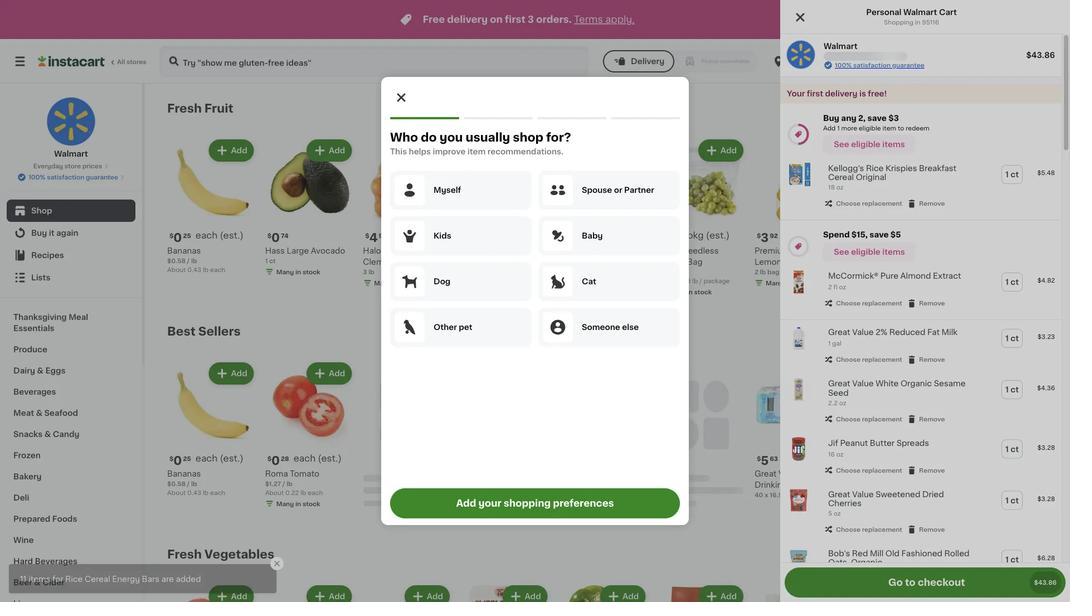 Task type: vqa. For each thing, say whether or not it's contained in the screenshot.
85
no



Task type: locate. For each thing, give the bounding box(es) containing it.
(est.) inside $4.91 per package (estimated) element
[[706, 231, 730, 240]]

3 view from the top
[[911, 550, 931, 558]]

1 $3.28 from the top
[[1038, 444, 1056, 450]]

3 all from the top
[[932, 550, 942, 558]]

promotion-wrapper element containing spend $15, save $5
[[781, 220, 1062, 320]]

1 horizontal spatial pomegranate
[[853, 269, 906, 277]]

$3
[[889, 114, 899, 122]]

choose for great value 2% reduced fat milk
[[836, 357, 861, 363]]

many in stock down halos california clementines 3 lb
[[374, 280, 418, 286]]

0 horizontal spatial wonderful
[[483, 247, 523, 255]]

16 inside strawberries 16 oz container
[[559, 258, 566, 264]]

arils for pom wonderful ready-to-eat pomegranate arils 4 oz container
[[908, 269, 925, 277]]

produce link
[[7, 339, 136, 360]]

choose replacement button for sweetened
[[824, 524, 903, 535]]

value inside great value white organic sesame seed 2.2 oz
[[853, 380, 874, 388]]

2.48
[[677, 278, 691, 284]]

3 choose from the top
[[836, 357, 861, 363]]

5 1 ct from the top
[[1006, 445, 1019, 453]]

free delivery on first 3 orders. terms apply.
[[423, 15, 635, 24]]

1 horizontal spatial 3
[[528, 15, 534, 24]]

2 vertical spatial item carousel region
[[167, 543, 1040, 602]]

2 inside premium california lemons 2 lb bag
[[755, 269, 759, 275]]

many for 0
[[276, 269, 294, 275]]

remove button for spreads
[[907, 465, 945, 475]]

6 product group from the top
[[781, 482, 1062, 541]]

1 vertical spatial bananas
[[167, 470, 201, 478]]

1 vertical spatial see eligible items button
[[824, 243, 916, 262]]

replacement for almond
[[862, 300, 903, 307]]

$0.58 for fresh fruit
[[167, 258, 186, 264]]

buy left it
[[31, 229, 47, 237]]

1 arils from the left
[[516, 269, 533, 277]]

great value 2% reduced fat milk image
[[787, 327, 811, 350]]

save left $5
[[870, 231, 889, 239]]

1 vertical spatial rice
[[65, 575, 83, 583]]

view
[[911, 104, 931, 112], [911, 327, 931, 335], [911, 550, 931, 558]]

item down $3
[[883, 125, 897, 131]]

items
[[883, 141, 905, 148], [883, 248, 905, 256], [29, 575, 50, 583]]

1 inside hass large avocado 1 ct
[[265, 258, 268, 264]]

1 25 from the top
[[183, 233, 191, 239]]

2 see eligible items from the top
[[834, 248, 905, 256]]

0 horizontal spatial cereal
[[85, 575, 110, 583]]

arils inside pom wonderful ready-to-eat pomegranate arils 4 oz container
[[908, 269, 925, 277]]

remove for dried
[[920, 526, 945, 533]]

to inside buy any 2, save $3 add 1 more eligible item to redeem
[[898, 125, 905, 131]]

2 $0.58 from the top
[[167, 481, 186, 487]]

4 choose replacement button from the top
[[824, 414, 903, 424]]

1 vertical spatial 16
[[829, 451, 835, 457]]

0 vertical spatial organic
[[952, 220, 977, 226]]

kellogg's rice krispies breakfast cereal original image
[[787, 163, 811, 186]]

see eligible items button down buy any 2, save $3 add 1 more eligible item to redeem
[[824, 135, 916, 154]]

clementines
[[363, 258, 413, 266]]

28 for 0
[[281, 456, 289, 462]]

& right beer
[[34, 579, 41, 587]]

product group containing /pkg (est.)
[[657, 137, 746, 299]]

3 left 92
[[761, 232, 769, 244]]

product group
[[781, 156, 1062, 215], [781, 264, 1062, 315], [781, 320, 1062, 371], [781, 371, 1062, 431], [781, 431, 1062, 482], [781, 482, 1062, 541]]

product group
[[167, 137, 256, 274], [265, 137, 354, 279], [363, 137, 452, 290], [461, 137, 550, 298], [657, 137, 746, 299], [755, 137, 844, 290], [853, 137, 942, 298], [167, 360, 256, 497], [265, 360, 354, 511], [755, 360, 844, 499], [167, 583, 256, 602], [265, 583, 354, 602], [363, 583, 452, 602], [461, 583, 550, 602], [559, 583, 648, 602], [657, 583, 746, 602], [755, 583, 844, 602], [853, 583, 942, 602], [951, 583, 1040, 602]]

3 1 ct button from the top
[[1003, 330, 1023, 348]]

organic inside great value white organic sesame seed 2.2 oz
[[901, 380, 932, 388]]

1 to- from the left
[[490, 258, 502, 266]]

3 remove button from the top
[[907, 355, 945, 365]]

organic down red
[[852, 559, 883, 566]]

store
[[65, 163, 81, 169]]

beverages link
[[7, 381, 136, 403]]

bob's red mill old fashioned rolled oats, organic
[[829, 550, 970, 566]]

bananas $0.58 / lb about 0.43 lb each for best
[[167, 470, 225, 496]]

100% satisfaction guarantee down store
[[28, 174, 118, 180]]

1 horizontal spatial cereal
[[829, 173, 854, 181]]

replacement up mill
[[862, 526, 903, 533]]

0 vertical spatial 3
[[528, 15, 534, 24]]

remove button up spreads
[[907, 414, 945, 424]]

1 horizontal spatial ready-
[[853, 258, 882, 266]]

$ 0 25 for fresh fruit
[[170, 232, 191, 244]]

0 vertical spatial to
[[898, 125, 905, 131]]

0 horizontal spatial 2
[[565, 232, 573, 244]]

organic up the 4 ct
[[952, 220, 977, 226]]

1 horizontal spatial wonderful
[[875, 247, 915, 255]]

1 vertical spatial to
[[906, 578, 916, 587]]

$ inside $ 4 97
[[365, 233, 370, 239]]

service type group
[[603, 50, 759, 72]]

0 horizontal spatial 3
[[363, 269, 367, 275]]

oz inside kellogg's rice krispies breakfast cereal original 18 oz
[[837, 184, 844, 191]]

oz inside jif peanut butter spreads 16 oz
[[837, 451, 844, 457]]

1 inside great value 2% reduced fat milk 1 gal
[[829, 341, 831, 347]]

0 horizontal spatial organic
[[852, 559, 883, 566]]

2 arils from the left
[[908, 269, 925, 277]]

4 left "container"
[[853, 280, 857, 286]]

2 $ 0 25 from the top
[[170, 455, 191, 467]]

value left 2%
[[853, 329, 874, 336]]

2 choose replacement button from the top
[[824, 298, 903, 308]]

cereal down kellogg's
[[829, 173, 854, 181]]

each (est.)
[[196, 231, 244, 240], [196, 454, 244, 463], [294, 454, 342, 463]]

fresh
[[167, 102, 202, 114], [167, 548, 202, 560]]

grapes
[[657, 258, 686, 266]]

3 replacement from the top
[[862, 357, 903, 363]]

instacart logo image
[[38, 55, 105, 68]]

(est.) up seedless
[[706, 231, 730, 240]]

package
[[704, 278, 730, 284]]

remove up the view all (50+)
[[920, 526, 945, 533]]

28 right $15,
[[869, 233, 877, 239]]

1 remove from the top
[[920, 201, 945, 207]]

mccormick® pure almond extract image
[[787, 271, 811, 294]]

oz down jif
[[837, 451, 844, 457]]

to- up pure
[[882, 258, 893, 266]]

remove button down almond
[[907, 298, 945, 308]]

ready- inside pom wonderful ready-to-eat pomegranate arils 4 oz container
[[853, 258, 882, 266]]

3 product group from the top
[[781, 320, 1062, 371]]

1 vertical spatial eligible
[[852, 141, 881, 148]]

wonderful inside pom wonderful ready-to-eat pomegranate arils 4 oz container
[[875, 247, 915, 255]]

0 horizontal spatial item
[[468, 148, 486, 156]]

1 pomegranate from the left
[[461, 269, 514, 277]]

0 vertical spatial fresh
[[167, 102, 202, 114]]

many in stock for 0
[[276, 269, 320, 275]]

walmart
[[904, 8, 938, 16], [824, 42, 858, 50], [54, 150, 88, 158]]

arils inside pom wonderful ready-to-eat pomegranate arils
[[516, 269, 533, 277]]

oz inside pom wonderful ready-to-eat pomegranate arils 4 oz container
[[859, 280, 866, 286]]

4 1 ct from the top
[[1006, 386, 1019, 394]]

2 vertical spatial 3
[[363, 269, 367, 275]]

11
[[1031, 57, 1037, 65], [20, 575, 27, 583]]

0 vertical spatial 16
[[559, 258, 566, 264]]

rice
[[867, 165, 884, 172], [65, 575, 83, 583]]

18
[[829, 184, 835, 191]]

view inside the view all (40+) popup button
[[911, 104, 931, 112]]

3 inside product group
[[761, 232, 769, 244]]

items left "for"
[[29, 575, 50, 583]]

dried
[[923, 490, 944, 498]]

1 see from the top
[[834, 141, 850, 148]]

2 $0.25 each (estimated) element from the top
[[167, 454, 256, 468]]

$ for strawberries
[[561, 233, 565, 239]]

4 replacement from the top
[[862, 416, 903, 422]]

container
[[868, 280, 898, 286]]

fl inside great value purified drinking water 40 x 16.9 fl oz
[[785, 492, 789, 498]]

0 horizontal spatial pomegranate
[[461, 269, 514, 277]]

great inside great value sweetened dried cherries 5 oz
[[829, 490, 851, 498]]

organic inside the bob's red mill old fashioned rolled oats, organic
[[852, 559, 883, 566]]

25 for best
[[183, 456, 191, 462]]

hass large avocado 1 ct
[[265, 247, 345, 264]]

stock for 4
[[401, 280, 418, 286]]

0 horizontal spatial to-
[[490, 258, 502, 266]]

replacement for white
[[862, 416, 903, 422]]

prepared foods link
[[7, 509, 136, 530]]

eat for pom wonderful ready-to-eat pomegranate arils
[[502, 258, 514, 266]]

2 ready- from the left
[[853, 258, 882, 266]]

$ inside $ 0 74
[[267, 233, 272, 239]]

& right meat
[[36, 409, 42, 417]]

all left (40+) at the top right of page
[[933, 104, 942, 112]]

1 california from the left
[[792, 247, 829, 255]]

close toast image
[[273, 559, 282, 568]]

1 horizontal spatial delivery
[[826, 90, 858, 98]]

2 vertical spatial organic
[[852, 559, 883, 566]]

stock down the package
[[695, 289, 712, 295]]

arils right pure
[[908, 269, 925, 277]]

0 horizontal spatial buy
[[31, 229, 47, 237]]

hass
[[265, 247, 285, 255]]

beverages down dairy & eggs
[[13, 388, 56, 396]]

ready- for pom wonderful ready-to-eat pomegranate arils
[[461, 258, 490, 266]]

remove button for organic
[[907, 414, 945, 424]]

item for save
[[883, 125, 897, 131]]

to-
[[490, 258, 502, 266], [882, 258, 893, 266]]

1 vertical spatial buy
[[31, 229, 47, 237]]

bananas for best
[[167, 470, 201, 478]]

many in stock
[[276, 269, 320, 275], [766, 280, 810, 286], [374, 280, 418, 286], [276, 501, 320, 507]]

pomegranate inside pom wonderful ready-to-eat pomegranate arils 4 oz container
[[853, 269, 906, 277]]

saint
[[832, 57, 854, 65]]

add
[[824, 125, 836, 131], [231, 147, 247, 154], [329, 147, 345, 154], [427, 147, 443, 154], [525, 147, 541, 154], [721, 147, 737, 154], [819, 147, 835, 154], [917, 147, 933, 154], [231, 370, 247, 378], [329, 370, 345, 378], [456, 499, 477, 508], [231, 593, 247, 601], [329, 593, 345, 601], [427, 593, 443, 601], [525, 593, 541, 601], [623, 593, 639, 601], [721, 593, 737, 601], [819, 593, 835, 601], [917, 593, 933, 601], [1015, 593, 1031, 601]]

dairy & eggs link
[[7, 360, 136, 381]]

remove button for extract
[[907, 298, 945, 308]]

2 view from the top
[[911, 327, 931, 335]]

fl down mccormick®
[[834, 284, 838, 290]]

0 vertical spatial 25
[[183, 233, 191, 239]]

value left white
[[853, 380, 874, 388]]

1 inside buy any 2, save $3 add 1 more eligible item to redeem
[[838, 125, 840, 131]]

replacement down "container"
[[862, 300, 903, 307]]

0 vertical spatial delivery
[[447, 15, 488, 24]]

6 remove from the top
[[920, 526, 945, 533]]

pomegranate down $6.47 'element'
[[461, 269, 514, 277]]

walmart up 95116 on the right of page
[[904, 8, 938, 16]]

great inside great value 2% reduced fat milk 1 gal
[[829, 329, 851, 336]]

1 horizontal spatial 11
[[1031, 57, 1037, 65]]

5
[[761, 455, 769, 467], [829, 510, 833, 516]]

california up 'clementines'
[[388, 247, 425, 255]]

value inside great value sweetened dried cherries 5 oz
[[853, 490, 874, 498]]

1 wonderful from the left
[[483, 247, 523, 255]]

2 vertical spatial all
[[932, 550, 942, 558]]

2 remove from the top
[[920, 300, 945, 307]]

thanksgiving meal essentials
[[13, 313, 88, 332]]

choose replacement button up peanut at the bottom
[[824, 414, 903, 424]]

in left 95116 on the right of page
[[915, 19, 921, 25]]

1 bananas from the top
[[167, 247, 201, 255]]

wonderful inside pom wonderful ready-to-eat pomegranate arils
[[483, 247, 523, 255]]

remove button for dried
[[907, 524, 945, 535]]

usually
[[466, 131, 510, 143]]

to- for pom wonderful ready-to-eat pomegranate arils 4 oz container
[[882, 258, 893, 266]]

great value white organic sesame seed image
[[787, 378, 811, 402]]

2 bananas $0.58 / lb about 0.43 lb each from the top
[[167, 470, 225, 496]]

to right the go
[[906, 578, 916, 587]]

5 replacement from the top
[[862, 467, 903, 473]]

in down halos california clementines 3 lb
[[394, 280, 399, 286]]

$ for halos california clementines
[[365, 233, 370, 239]]

eat inside pom wonderful ready-to-eat pomegranate arils 4 oz container
[[893, 258, 906, 266]]

1 horizontal spatial pom
[[853, 247, 873, 255]]

5 left 63
[[761, 455, 769, 467]]

0 horizontal spatial 100% satisfaction guarantee
[[28, 174, 118, 180]]

1 view from the top
[[911, 104, 931, 112]]

choose up bob's
[[836, 526, 861, 533]]

4 choose replacement from the top
[[836, 416, 903, 422]]

1 horizontal spatial rice
[[867, 165, 884, 172]]

2 horizontal spatial 3
[[761, 232, 769, 244]]

product group containing mccormick® pure almond extract
[[781, 264, 1062, 315]]

product group containing great value sweetened dried cherries
[[781, 482, 1062, 541]]

1 vertical spatial cereal
[[85, 575, 110, 583]]

delivery left on at left top
[[447, 15, 488, 24]]

2 pomegranate from the left
[[853, 269, 906, 277]]

0 horizontal spatial 11
[[20, 575, 27, 583]]

satisfaction up free!
[[854, 62, 891, 68]]

1 all from the top
[[933, 104, 942, 112]]

value up cherries
[[853, 490, 874, 498]]

1 horizontal spatial 100% satisfaction guarantee
[[835, 62, 925, 68]]

great
[[829, 329, 851, 336], [829, 380, 851, 388], [755, 470, 777, 478], [829, 490, 851, 498]]

0.43
[[188, 267, 201, 273], [188, 490, 201, 496]]

ready- inside pom wonderful ready-to-eat pomegranate arils
[[461, 258, 490, 266]]

1 promotion-wrapper element from the top
[[781, 104, 1062, 220]]

(est.) inside $0.28 each (estimated) element
[[318, 454, 342, 463]]

promotion-wrapper element containing buy any 2, save $3
[[781, 104, 1062, 220]]

2 to- from the left
[[882, 258, 893, 266]]

6 choose from the top
[[836, 526, 861, 533]]

value for white
[[853, 380, 874, 388]]

add button
[[210, 141, 253, 161], [308, 141, 351, 161], [406, 141, 449, 161], [504, 141, 547, 161], [700, 141, 743, 161], [798, 141, 841, 161], [896, 141, 939, 161], [210, 364, 253, 384], [308, 364, 351, 384], [210, 587, 253, 602], [308, 587, 351, 602], [406, 587, 449, 602], [504, 587, 547, 602], [602, 587, 645, 602], [700, 587, 743, 602], [798, 587, 841, 602], [896, 587, 939, 602], [994, 587, 1037, 602]]

2 choose replacement from the top
[[836, 300, 903, 307]]

4 product group from the top
[[781, 371, 1062, 431]]

0 horizontal spatial eat
[[502, 258, 514, 266]]

1 ready- from the left
[[461, 258, 490, 266]]

california inside halos california clementines 3 lb
[[388, 247, 425, 255]]

fresh left fruit
[[167, 102, 202, 114]]

remove up view all (30+)
[[920, 300, 945, 307]]

many down 'clementines'
[[374, 280, 392, 286]]

item carousel region containing fresh fruit
[[167, 97, 1040, 311]]

to- inside pom wonderful ready-to-eat pomegranate arils 4 oz container
[[882, 258, 893, 266]]

ct for great value white organic sesame seed
[[1011, 386, 1019, 394]]

1 eat from the left
[[502, 258, 514, 266]]

ready- down $6.47 'element'
[[461, 258, 490, 266]]

11 for 11
[[1031, 57, 1037, 65]]

view for 5
[[911, 327, 931, 335]]

$ 0 25 for best sellers
[[170, 455, 191, 467]]

/ inside roma tomato $1.27 / lb about 0.22 lb each
[[283, 481, 285, 487]]

3 1 ct from the top
[[1006, 335, 1019, 342]]

do
[[421, 131, 437, 143]]

2 eat from the left
[[893, 258, 906, 266]]

0 vertical spatial fl
[[834, 284, 838, 290]]

1 horizontal spatial 2
[[755, 269, 759, 275]]

2 remove button from the top
[[907, 298, 945, 308]]

2 item carousel region from the top
[[167, 320, 1040, 534]]

0 vertical spatial bananas $0.58 / lb about 0.43 lb each
[[167, 247, 225, 273]]

0 horizontal spatial walmart
[[54, 150, 88, 158]]

2 fresh from the top
[[167, 548, 202, 560]]

2 left bag
[[755, 269, 759, 275]]

it
[[49, 229, 54, 237]]

1 horizontal spatial walmart
[[824, 42, 858, 50]]

gal
[[833, 341, 842, 347]]

1 horizontal spatial 5
[[829, 510, 833, 516]]

value inside great value 2% reduced fat milk 1 gal
[[853, 329, 874, 336]]

1 vertical spatial 5
[[829, 510, 833, 516]]

0 vertical spatial $ 0 25
[[170, 232, 191, 244]]

2 vertical spatial eligible
[[852, 248, 881, 256]]

great up seed
[[829, 380, 851, 388]]

eligible down $ 4 28 at the right top
[[852, 248, 881, 256]]

product group containing great value 2% reduced fat milk
[[781, 320, 1062, 371]]

3 item carousel region from the top
[[167, 543, 1040, 602]]

prices
[[82, 163, 102, 169]]

dairy & eggs
[[13, 367, 65, 375]]

pomegranate for pom wonderful ready-to-eat pomegranate arils 4 oz container
[[853, 269, 906, 277]]

pom down $6.47 'element'
[[461, 247, 481, 255]]

ct inside hass large avocado 1 ct
[[269, 258, 276, 264]]

cereal
[[829, 173, 854, 181], [85, 575, 110, 583]]

1 vertical spatial all
[[933, 327, 942, 335]]

item
[[883, 125, 897, 131], [468, 148, 486, 156]]

california for 3
[[792, 247, 829, 255]]

choose replacement for white
[[836, 416, 903, 422]]

items up krispies
[[883, 141, 905, 148]]

$0.58 for best sellers
[[167, 481, 186, 487]]

remove button down breakfast
[[907, 199, 945, 209]]

100% satisfaction guarantee inside 'button'
[[28, 174, 118, 180]]

6 choose replacement from the top
[[836, 526, 903, 533]]

to- inside pom wonderful ready-to-eat pomegranate arils
[[490, 258, 502, 266]]

california inside premium california lemons 2 lb bag
[[792, 247, 829, 255]]

eligible down 2,
[[859, 125, 881, 131]]

1 vertical spatial $3.28
[[1038, 496, 1056, 502]]

remove up dried
[[920, 467, 945, 473]]

many down 0.22
[[276, 501, 294, 507]]

who do you usually shop for? this helps improve item recommendations.
[[390, 131, 571, 156]]

5 down cherries
[[829, 510, 833, 516]]

in down 0.22
[[296, 501, 301, 507]]

choose replacement button
[[824, 199, 903, 209], [824, 298, 903, 308], [824, 355, 903, 365], [824, 414, 903, 424], [824, 465, 903, 475], [824, 524, 903, 535]]

stock down hass large avocado 1 ct
[[303, 269, 320, 275]]

choose replacement up white
[[836, 357, 903, 363]]

remove for organic
[[920, 416, 945, 422]]

eat down $6.47 'element'
[[502, 258, 514, 266]]

1 $ 0 25 from the top
[[170, 232, 191, 244]]

16 down strawberries at the right of the page
[[559, 258, 566, 264]]

0 vertical spatial $3.28
[[1038, 444, 1056, 450]]

(est.)
[[220, 231, 244, 240], [706, 231, 730, 240], [220, 454, 244, 463], [318, 454, 342, 463]]

3 choose replacement button from the top
[[824, 355, 903, 365]]

1 replacement from the top
[[862, 201, 903, 207]]

1 $0.25 each (estimated) element from the top
[[167, 231, 256, 245]]

& left the candy
[[44, 430, 51, 438]]

6 1 ct button from the top
[[1003, 491, 1023, 509]]

choose down 2.2
[[836, 416, 861, 422]]

eligible for first see eligible items button from the bottom of the page
[[852, 248, 881, 256]]

rice right "for"
[[65, 575, 83, 583]]

california for 4
[[388, 247, 425, 255]]

4 1 ct button from the top
[[1003, 381, 1023, 399]]

4 remove from the top
[[920, 416, 945, 422]]

0 vertical spatial view
[[911, 104, 931, 112]]

5 inside product group
[[761, 455, 769, 467]]

almond
[[901, 272, 931, 280]]

wonderful
[[483, 247, 523, 255], [875, 247, 915, 255]]

milk
[[942, 329, 958, 336]]

2 wonderful from the left
[[875, 247, 915, 255]]

remove for extract
[[920, 300, 945, 307]]

baby
[[582, 232, 603, 240]]

2.2
[[829, 400, 838, 406]]

$ inside the $ 3 92
[[757, 233, 761, 239]]

many in stock down bag
[[766, 280, 810, 286]]

choose for jif peanut butter spreads
[[836, 467, 861, 473]]

fresh up added
[[167, 548, 202, 560]]

0 vertical spatial see
[[834, 141, 850, 148]]

fl inside mccormick® pure almond extract 2 fl oz
[[834, 284, 838, 290]]

5 remove button from the top
[[907, 465, 945, 475]]

6 1 ct from the top
[[1006, 497, 1019, 504]]

0 vertical spatial 28
[[869, 233, 877, 239]]

1 choose replacement button from the top
[[824, 199, 903, 209]]

eligible down the more
[[852, 141, 881, 148]]

to down $3
[[898, 125, 905, 131]]

lb inside premium california lemons 2 lb bag
[[760, 269, 766, 275]]

1 product group from the top
[[781, 156, 1062, 215]]

each (est.) for fresh fruit
[[196, 231, 244, 240]]

item inside buy any 2, save $3 add 1 more eligible item to redeem
[[883, 125, 897, 131]]

great up cherries
[[829, 490, 851, 498]]

(est.) up the tomato
[[318, 454, 342, 463]]

2 0.43 from the top
[[188, 490, 201, 496]]

5 1 ct button from the top
[[1003, 440, 1023, 458]]

beer & cider
[[13, 579, 65, 587]]

4 remove button from the top
[[907, 414, 945, 424]]

16
[[559, 258, 566, 264], [829, 451, 835, 457]]

2 promotion-wrapper element from the top
[[781, 220, 1062, 320]]

pure
[[881, 272, 899, 280]]

organic inside item carousel region
[[952, 220, 977, 226]]

ready- up mccormick®
[[853, 258, 882, 266]]

2 1 ct button from the top
[[1003, 273, 1023, 291]]

5 product group from the top
[[781, 431, 1062, 482]]

stock down halos california clementines 3 lb
[[401, 280, 418, 286]]

$3.28
[[1038, 444, 1056, 450], [1038, 496, 1056, 502]]

add your shopping preferences element
[[381, 77, 689, 525]]

1 vertical spatial 3
[[761, 232, 769, 244]]

1 horizontal spatial satisfaction
[[854, 62, 891, 68]]

100% satisfaction guarantee up free!
[[835, 62, 925, 68]]

great value purified drinking water 40 x 16.9 fl oz
[[755, 470, 833, 498]]

remove button up dried
[[907, 465, 945, 475]]

choose replacement button down "container"
[[824, 298, 903, 308]]

1 horizontal spatial first
[[807, 90, 824, 98]]

3 remove from the top
[[920, 357, 945, 363]]

1 vertical spatial 100% satisfaction guarantee
[[28, 174, 118, 180]]

6 remove button from the top
[[907, 524, 945, 535]]

1 for great value white organic sesame seed image
[[1006, 386, 1009, 394]]

5 choose replacement button from the top
[[824, 465, 903, 475]]

stores
[[127, 59, 146, 65]]

other pet
[[434, 323, 473, 331]]

1 ct
[[1006, 171, 1019, 178], [1006, 278, 1019, 286], [1006, 335, 1019, 342], [1006, 386, 1019, 394], [1006, 445, 1019, 453], [1006, 497, 1019, 504], [1006, 556, 1019, 564]]

1237
[[790, 57, 809, 65]]

remove for breakfast
[[920, 201, 945, 207]]

stock down premium california lemons 2 lb bag
[[793, 280, 810, 286]]

pom inside pom wonderful ready-to-eat pomegranate arils 4 oz container
[[853, 247, 873, 255]]

wonderful for pom wonderful ready-to-eat pomegranate arils
[[483, 247, 523, 255]]

&
[[37, 367, 43, 375], [36, 409, 42, 417], [44, 430, 51, 438], [34, 579, 41, 587]]

item carousel region
[[167, 97, 1040, 311], [167, 320, 1040, 534], [167, 543, 1040, 602]]

eat inside pom wonderful ready-to-eat pomegranate arils
[[502, 258, 514, 266]]

2 see eligible items button from the top
[[824, 243, 916, 262]]

walmart inside personal walmart cart shopping in 95116
[[904, 8, 938, 16]]

1 1 ct from the top
[[1006, 171, 1019, 178]]

6 choose replacement button from the top
[[824, 524, 903, 535]]

remove button up fashioned
[[907, 524, 945, 535]]

None search field
[[159, 46, 589, 77]]

$ inside $ 2 72
[[561, 233, 565, 239]]

replacement down jif peanut butter spreads 16 oz
[[862, 467, 903, 473]]

1 ct button for great value 2% reduced fat milk
[[1003, 330, 1023, 348]]

choose replacement
[[836, 201, 903, 207], [836, 300, 903, 307], [836, 357, 903, 363], [836, 416, 903, 422], [836, 467, 903, 473], [836, 526, 903, 533]]

$ for premium california lemons
[[757, 233, 761, 239]]

1 horizontal spatial eat
[[893, 258, 906, 266]]

$ for great value purified drinking water
[[757, 456, 761, 462]]

0 vertical spatial 5
[[761, 455, 769, 467]]

$6.28
[[1038, 555, 1056, 561]]

1 for mccormick® pure almond extract image at the right
[[1006, 278, 1009, 286]]

added
[[176, 575, 201, 583]]

2 bananas from the top
[[167, 470, 201, 478]]

to- down $6.47 'element'
[[490, 258, 502, 266]]

recipes
[[31, 251, 64, 259]]

0 horizontal spatial delivery
[[447, 15, 488, 24]]

2 all from the top
[[933, 327, 942, 335]]

strawberries
[[559, 247, 609, 255]]

guarantee down prices
[[86, 174, 118, 180]]

many down hass
[[276, 269, 294, 275]]

28 up roma
[[281, 456, 289, 462]]

1 vertical spatial view
[[911, 327, 931, 335]]

5 choose from the top
[[836, 467, 861, 473]]

oz right 18
[[837, 184, 844, 191]]

choose for mccormick® pure almond extract
[[836, 300, 861, 307]]

1 vertical spatial 100%
[[28, 174, 45, 180]]

28 inside $ 4 28
[[869, 233, 877, 239]]

other
[[434, 323, 457, 331]]

0 vertical spatial 100% satisfaction guarantee
[[835, 62, 925, 68]]

0 vertical spatial 11
[[1031, 57, 1037, 65]]

1 vertical spatial $0.25 each (estimated) element
[[167, 454, 256, 468]]

0.43 for fresh
[[188, 267, 201, 273]]

view inside view all (30+) "popup button"
[[911, 327, 931, 335]]

value inside great value purified drinking water 40 x 16.9 fl oz
[[779, 470, 800, 478]]

walmart image
[[787, 41, 815, 69]]

add inside button
[[456, 499, 477, 508]]

many inside green seedless grapes bag $1.98 / lb about 2.48 lb / package many in stock
[[668, 289, 686, 295]]

beverages up "for"
[[35, 558, 78, 565]]

0 horizontal spatial 16
[[559, 258, 566, 264]]

1 ct button for great value sweetened dried cherries
[[1003, 491, 1023, 509]]

satisfaction inside 'button'
[[47, 174, 84, 180]]

1 vertical spatial see eligible items
[[834, 248, 905, 256]]

replacement for butter
[[862, 467, 903, 473]]

1 vertical spatial 11
[[20, 575, 27, 583]]

1 remove button from the top
[[907, 199, 945, 209]]

1 pom from the left
[[461, 247, 481, 255]]

1 horizontal spatial arils
[[908, 269, 925, 277]]

& for meat
[[36, 409, 42, 417]]

2 replacement from the top
[[862, 300, 903, 307]]

1 vertical spatial fresh
[[167, 548, 202, 560]]

choose down mccormick®
[[836, 300, 861, 307]]

rice inside kellogg's rice krispies breakfast cereal original 18 oz
[[867, 165, 884, 172]]

1 vertical spatial save
[[870, 231, 889, 239]]

product group containing great value white organic sesame seed
[[781, 371, 1062, 431]]

guarantee inside 'button'
[[86, 174, 118, 180]]

2 california from the left
[[388, 247, 425, 255]]

1 horizontal spatial 28
[[869, 233, 877, 239]]

meat & seafood link
[[7, 403, 136, 424]]

11 inside button
[[1031, 57, 1037, 65]]

buy for buy it again
[[31, 229, 47, 237]]

1 for 'kellogg's rice krispies breakfast cereal original' icon
[[1006, 171, 1009, 178]]

28 inside $ 0 28
[[281, 456, 289, 462]]

choose for great value sweetened dried cherries
[[836, 526, 861, 533]]

5 choose replacement from the top
[[836, 467, 903, 473]]

0 vertical spatial 0.43
[[188, 267, 201, 273]]

pomegranate inside pom wonderful ready-to-eat pomegranate arils
[[461, 269, 514, 277]]

stock inside green seedless grapes bag $1.98 / lb about 2.48 lb / package many in stock
[[695, 289, 712, 295]]

$ inside $ 5 63
[[757, 456, 761, 462]]

bananas $0.58 / lb about 0.43 lb each
[[167, 247, 225, 273], [167, 470, 225, 496]]

1 bananas $0.58 / lb about 0.43 lb each from the top
[[167, 247, 225, 273]]

5 remove from the top
[[920, 467, 945, 473]]

great up drinking
[[755, 470, 777, 478]]

product group containing jif peanut butter spreads
[[781, 431, 1062, 482]]

seafood
[[44, 409, 78, 417]]

1 horizontal spatial 16
[[829, 451, 835, 457]]

2 $3.28 from the top
[[1038, 496, 1056, 502]]

0 vertical spatial see eligible items
[[834, 141, 905, 148]]

ct for great value sweetened dried cherries
[[1011, 497, 1019, 504]]

0 vertical spatial $0.58
[[167, 258, 186, 264]]

1 choose replacement from the top
[[836, 201, 903, 207]]

0 vertical spatial rice
[[867, 165, 884, 172]]

2 pom from the left
[[853, 247, 873, 255]]

each (est.) inside $0.28 each (estimated) element
[[294, 454, 342, 463]]

4 choose from the top
[[836, 416, 861, 422]]

pom inside pom wonderful ready-to-eat pomegranate arils
[[461, 247, 481, 255]]

oz left "container"
[[859, 280, 866, 286]]

11 items for rice cereal energy bars are added
[[20, 575, 201, 583]]

breakfast
[[920, 165, 957, 172]]

0 vertical spatial save
[[868, 114, 887, 122]]

promotion-wrapper element
[[781, 104, 1062, 220], [781, 220, 1062, 320]]

great for great value white organic sesame seed
[[829, 380, 851, 388]]

& for snacks
[[44, 430, 51, 438]]

1 vertical spatial 0.43
[[188, 490, 201, 496]]

item inside who do you usually shop for? this helps improve item recommendations.
[[468, 148, 486, 156]]

4 right almond
[[951, 269, 955, 275]]

1 1 ct button from the top
[[1003, 166, 1023, 183]]

choose for kellogg's rice krispies breakfast cereal original
[[836, 201, 861, 207]]

1 fresh from the top
[[167, 102, 202, 114]]

$6.47 element
[[461, 231, 550, 245]]

replacement for 2%
[[862, 357, 903, 363]]

0 horizontal spatial to
[[898, 125, 905, 131]]

on
[[490, 15, 503, 24]]

0 horizontal spatial satisfaction
[[47, 174, 84, 180]]

replacement down kellogg's rice krispies breakfast cereal original 18 oz
[[862, 201, 903, 207]]

1 0.43 from the top
[[188, 267, 201, 273]]

old
[[886, 550, 900, 557]]

in
[[915, 19, 921, 25], [296, 269, 301, 275], [785, 280, 791, 286], [394, 280, 399, 286], [687, 289, 693, 295], [296, 501, 301, 507]]

1 ct for great value white organic sesame seed
[[1006, 386, 1019, 394]]

oz down mccormick®
[[840, 284, 847, 290]]

cereal inside kellogg's rice krispies breakfast cereal original 18 oz
[[829, 173, 854, 181]]

your first delivery is free!
[[787, 90, 887, 98]]

choose replacement button up red
[[824, 524, 903, 535]]

any
[[842, 114, 857, 122]]

choose replacement for butter
[[836, 467, 903, 473]]

0.43 for best
[[188, 490, 201, 496]]

1 vertical spatial first
[[807, 90, 824, 98]]

1 vertical spatial 28
[[281, 456, 289, 462]]

1 vertical spatial guarantee
[[86, 174, 118, 180]]

remove down fat
[[920, 357, 945, 363]]

value for purified
[[779, 470, 800, 478]]

0 vertical spatial all
[[933, 104, 942, 112]]

great for great value sweetened dried cherries
[[829, 490, 851, 498]]

cereal for energy
[[85, 575, 110, 583]]

choose replacement up jif peanut butter spreads button
[[836, 416, 903, 422]]

2 see from the top
[[834, 248, 850, 256]]

fruit
[[205, 102, 233, 114]]

apply.
[[606, 15, 635, 24]]

items down $5
[[883, 248, 905, 256]]

1 ct button
[[1003, 166, 1023, 183], [1003, 273, 1023, 291], [1003, 330, 1023, 348], [1003, 381, 1023, 399], [1003, 440, 1023, 458], [1003, 491, 1023, 509], [1003, 551, 1023, 569]]

all stores
[[117, 59, 146, 65]]

1 item carousel region from the top
[[167, 97, 1040, 311]]

all left milk
[[933, 327, 942, 335]]

$ inside $ 4 28
[[855, 233, 859, 239]]

lb inside halos california clementines 3 lb
[[369, 269, 375, 275]]

1 vertical spatial 25
[[183, 456, 191, 462]]

2 product group from the top
[[781, 264, 1062, 315]]

everyday store prices link
[[33, 162, 109, 171]]

bakery
[[13, 473, 42, 481]]

dairy
[[13, 367, 35, 375]]

1 ct button for great value white organic sesame seed
[[1003, 381, 1023, 399]]

buy inside buy any 2, save $3 add 1 more eligible item to redeem
[[824, 114, 840, 122]]

& for beer
[[34, 579, 41, 587]]

0 horizontal spatial ready-
[[461, 258, 490, 266]]

0 vertical spatial buy
[[824, 114, 840, 122]]

all inside "popup button"
[[933, 327, 942, 335]]

1 vertical spatial $43.86
[[1035, 580, 1057, 586]]

many down bag
[[766, 280, 784, 286]]

0
[[174, 232, 182, 244], [272, 232, 280, 244], [174, 455, 182, 467], [272, 455, 280, 467]]

$ 0 28
[[267, 455, 289, 467]]

oz down water at right bottom
[[790, 492, 798, 498]]

great inside great value white organic sesame seed 2.2 oz
[[829, 380, 851, 388]]

0 horizontal spatial pom
[[461, 247, 481, 255]]

$0.25 each (estimated) element
[[167, 231, 256, 245], [167, 454, 256, 468]]

95116
[[922, 19, 940, 25]]



Task type: describe. For each thing, give the bounding box(es) containing it.
else
[[622, 323, 639, 331]]

oz inside great value white organic sesame seed 2.2 oz
[[840, 400, 847, 406]]

great value 2% reduced fat milk button
[[829, 328, 958, 337]]

jif peanut butter spreads 16 oz
[[829, 439, 930, 457]]

walmart logo image
[[47, 97, 96, 146]]

7 1 ct from the top
[[1006, 556, 1019, 564]]

0.22
[[286, 490, 299, 496]]

0 vertical spatial beverages
[[13, 388, 56, 396]]

snacks & candy link
[[7, 424, 136, 445]]

value for 2%
[[853, 329, 874, 336]]

3 inside halos california clementines 3 lb
[[363, 269, 367, 275]]

east
[[811, 57, 830, 65]]

1 ct button for jif peanut butter spreads
[[1003, 440, 1023, 458]]

tomato
[[290, 470, 320, 478]]

$4.91 per package (estimated) element
[[657, 231, 746, 245]]

kellogg's rice krispies breakfast cereal original button
[[829, 164, 976, 182]]

butter
[[870, 439, 895, 447]]

bananas for fresh
[[167, 247, 201, 255]]

2 inside mccormick® pure almond extract 2 fl oz
[[829, 284, 832, 290]]

view all (50+) button
[[907, 543, 978, 565]]

kellogg's
[[829, 165, 865, 172]]

mccormick® pure almond extract 2 fl oz
[[829, 272, 962, 290]]

remove for spreads
[[920, 467, 945, 473]]

0 vertical spatial 2
[[565, 232, 573, 244]]

$0.28 each (estimated) element
[[265, 454, 354, 468]]

great inside great value purified drinking water 40 x 16.9 fl oz
[[755, 470, 777, 478]]

wine link
[[7, 530, 136, 551]]

more
[[842, 125, 858, 131]]

great value sweetened dried cherries image
[[787, 489, 811, 512]]

1 see eligible items from the top
[[834, 141, 905, 148]]

all for 5
[[933, 327, 942, 335]]

many for 3
[[766, 280, 784, 286]]

1 vertical spatial items
[[883, 248, 905, 256]]

1 ct button for kellogg's rice krispies breakfast cereal original
[[1003, 166, 1023, 183]]

100% satisfaction guarantee link
[[835, 61, 925, 70]]

bars
[[142, 575, 160, 583]]

candy
[[53, 430, 79, 438]]

bob's red mill old fashioned rolled oats, organic image
[[787, 548, 811, 571]]

buy any 2, save $3 add 1 more eligible item to redeem
[[824, 114, 930, 131]]

1 horizontal spatial guarantee
[[893, 62, 925, 68]]

0 vertical spatial $43.86
[[1027, 51, 1056, 59]]

ready- for pom wonderful ready-to-eat pomegranate arils 4 oz container
[[853, 258, 882, 266]]

lists link
[[7, 267, 136, 289]]

mccormick® pure almond extract button
[[829, 272, 962, 281]]

delivery inside limited time offer region
[[447, 15, 488, 24]]

beer & cider link
[[7, 572, 136, 593]]

2 vertical spatial walmart
[[54, 150, 88, 158]]

oz inside strawberries 16 oz container
[[567, 258, 575, 264]]

1 ct for mccormick® pure almond extract
[[1006, 278, 1019, 286]]

16 inside jif peanut butter spreads 16 oz
[[829, 451, 835, 457]]

0 vertical spatial items
[[883, 141, 905, 148]]

1 for jif peanut butter spreads icon
[[1006, 445, 1009, 453]]

63
[[770, 456, 779, 462]]

first inside limited time offer region
[[505, 15, 526, 24]]

3 inside limited time offer region
[[528, 15, 534, 24]]

1 ct for great value sweetened dried cherries
[[1006, 497, 1019, 504]]

choose replacement button for butter
[[824, 465, 903, 475]]

ct for kellogg's rice krispies breakfast cereal original
[[1011, 171, 1019, 178]]

4 left 97
[[370, 232, 378, 244]]

choose replacement for sweetened
[[836, 526, 903, 533]]

energy
[[112, 575, 140, 583]]

$3.28 for dried
[[1038, 496, 1056, 502]]

oz inside mccormick® pure almond extract 2 fl oz
[[840, 284, 847, 290]]

add your shopping preferences
[[456, 499, 614, 508]]

product group containing 3
[[755, 137, 844, 290]]

100% inside 'button'
[[28, 174, 45, 180]]

large
[[287, 247, 309, 255]]

pom wonderful ready-to-eat pomegranate arils
[[461, 247, 533, 277]]

shop
[[513, 131, 544, 143]]

oz inside great value purified drinking water 40 x 16.9 fl oz
[[790, 492, 798, 498]]

eggs
[[45, 367, 65, 375]]

each inside roma tomato $1.27 / lb about 0.22 lb each
[[308, 490, 323, 496]]

choose for great value white organic sesame seed
[[836, 416, 861, 422]]

choose replacement for almond
[[836, 300, 903, 307]]

bananas $0.58 / lb about 0.43 lb each for fresh
[[167, 247, 225, 273]]

about inside roma tomato $1.27 / lb about 0.22 lb each
[[265, 490, 284, 496]]

$ for pom wonderful ready-to-eat pomegranate arils
[[855, 233, 859, 239]]

view inside "view all (50+)" popup button
[[911, 550, 931, 558]]

1237 east saint james street button
[[772, 46, 914, 77]]

remove button for reduced
[[907, 355, 945, 365]]

all stores link
[[38, 46, 147, 77]]

save inside buy any 2, save $3 add 1 more eligible item to redeem
[[868, 114, 887, 122]]

sweetened
[[876, 490, 921, 498]]

item for usually
[[468, 148, 486, 156]]

foods
[[52, 515, 77, 523]]

view all (40+)
[[911, 104, 965, 112]]

snacks & candy
[[13, 430, 79, 438]]

frozen
[[13, 452, 41, 459]]

item carousel region containing best sellers
[[167, 320, 1040, 534]]

many in stock down 0.22
[[276, 501, 320, 507]]

eligible for first see eligible items button from the top of the page
[[852, 141, 881, 148]]

remove button for breakfast
[[907, 199, 945, 209]]

each (est.) for best sellers
[[196, 454, 244, 463]]

(50+)
[[944, 550, 965, 558]]

in inside personal walmart cart shopping in 95116
[[915, 19, 921, 25]]

ct for jif peanut butter spreads
[[1011, 445, 1019, 453]]

11 for 11 items for rice cereal energy bars are added
[[20, 575, 27, 583]]

item carousel region containing fresh vegetables
[[167, 543, 1040, 602]]

fashioned
[[902, 550, 943, 557]]

$4.36
[[1038, 385, 1056, 391]]

74
[[281, 233, 289, 239]]

$ 3 92
[[757, 232, 778, 244]]

jif peanut butter spreads image
[[787, 437, 811, 461]]

buy for buy any 2, save $3 add 1 more eligible item to redeem
[[824, 114, 840, 122]]

preferences
[[553, 499, 614, 508]]

5 inside great value sweetened dried cherries 5 oz
[[829, 510, 833, 516]]

pom wonderful ready-to-eat pomegranate arils 4 oz container
[[853, 247, 925, 286]]

replacement for krispies
[[862, 201, 903, 207]]

fresh for fresh vegetables
[[167, 548, 202, 560]]

green seedless grapes bag $1.98 / lb about 2.48 lb / package many in stock
[[657, 247, 730, 295]]

all
[[117, 59, 125, 65]]

product group containing kellogg's rice krispies breakfast cereal original
[[781, 156, 1062, 215]]

prepared
[[13, 515, 50, 523]]

great value white organic sesame seed 2.2 oz
[[829, 380, 966, 406]]

ct for great value 2% reduced fat milk
[[1011, 335, 1019, 342]]

view for 3
[[911, 104, 931, 112]]

$0.25 each (estimated) element for sellers
[[167, 454, 256, 468]]

shopping
[[504, 499, 551, 508]]

wonderful for pom wonderful ready-to-eat pomegranate arils 4 oz container
[[875, 247, 915, 255]]

2 vertical spatial items
[[29, 575, 50, 583]]

$ for hass large avocado
[[267, 233, 272, 239]]

terms apply. link
[[574, 15, 635, 24]]

1 for great value sweetened dried cherries 'image' at the bottom of page
[[1006, 497, 1009, 504]]

$5.48
[[1038, 170, 1056, 176]]

roma tomato $1.27 / lb about 0.22 lb each
[[265, 470, 323, 496]]

$ 2 72
[[561, 232, 582, 244]]

value for sweetened
[[853, 490, 874, 498]]

shop link
[[7, 200, 136, 222]]

1 vertical spatial walmart
[[824, 42, 858, 50]]

about inside green seedless grapes bag $1.98 / lb about 2.48 lb / package many in stock
[[657, 278, 676, 284]]

2,
[[859, 114, 866, 122]]

1 ct for great value 2% reduced fat milk
[[1006, 335, 1019, 342]]

limited time offer region
[[0, 0, 1038, 39]]

to- for pom wonderful ready-to-eat pomegranate arils
[[490, 258, 502, 266]]

halos
[[363, 247, 386, 255]]

in down premium california lemons 2 lb bag
[[785, 280, 791, 286]]

go
[[889, 578, 903, 587]]

eligible inside buy any 2, save $3 add 1 more eligible item to redeem
[[859, 125, 881, 131]]

28 for 4
[[869, 233, 877, 239]]

spouse
[[582, 186, 612, 194]]

in down hass large avocado 1 ct
[[296, 269, 301, 275]]

eat for pom wonderful ready-to-eat pomegranate arils 4 oz container
[[893, 258, 906, 266]]

choose replacement button for 2%
[[824, 355, 903, 365]]

stock for 0
[[303, 269, 320, 275]]

seed
[[829, 389, 849, 397]]

7 1 ct button from the top
[[1003, 551, 1023, 569]]

pom wonderful ready-to-eat pomegranate arils button
[[461, 137, 550, 288]]

green
[[657, 247, 681, 255]]

personal
[[867, 8, 902, 16]]

choose replacement button for krispies
[[824, 199, 903, 209]]

(est.) left $ 0 28
[[220, 454, 244, 463]]

dog
[[434, 278, 451, 286]]

4 right spend
[[859, 232, 868, 244]]

best sellers
[[167, 325, 241, 337]]

replacement for sweetened
[[862, 526, 903, 533]]

arils for pom wonderful ready-to-eat pomegranate arils
[[516, 269, 533, 277]]

oats,
[[829, 559, 850, 566]]

shop
[[31, 207, 52, 215]]

great value sweetened dried cherries button
[[829, 490, 976, 508]]

all for 3
[[933, 104, 942, 112]]

stock down roma tomato $1.27 / lb about 0.22 lb each
[[303, 501, 320, 507]]

go to checkout
[[889, 578, 966, 587]]

0 vertical spatial satisfaction
[[854, 62, 891, 68]]

1 see eligible items button from the top
[[824, 135, 916, 154]]

for
[[52, 575, 63, 583]]

great for great value 2% reduced fat milk
[[829, 329, 851, 336]]

cherries
[[829, 499, 862, 507]]

fresh for fresh fruit
[[167, 102, 202, 114]]

1 ct for kellogg's rice krispies breakfast cereal original
[[1006, 171, 1019, 178]]

oz inside great value sweetened dried cherries 5 oz
[[834, 510, 841, 516]]

1 vertical spatial beverages
[[35, 558, 78, 565]]

$ inside $ 0 28
[[267, 456, 272, 462]]

(est.) left $ 0 74
[[220, 231, 244, 240]]

product group containing 5
[[755, 360, 844, 499]]

kids
[[434, 232, 452, 240]]

is
[[860, 90, 867, 98]]

this
[[390, 148, 407, 156]]

meal
[[69, 313, 88, 321]]

100% satisfaction guarantee button
[[17, 171, 125, 182]]

fresh fruit
[[167, 102, 233, 114]]

4 inside pom wonderful ready-to-eat pomegranate arils 4 oz container
[[853, 280, 857, 286]]

$0.25 each (estimated) element for fruit
[[167, 231, 256, 245]]

11 button
[[1003, 48, 1049, 75]]

deli
[[13, 494, 29, 502]]

$3.28 for spreads
[[1038, 444, 1056, 450]]

choose replacement for krispies
[[836, 201, 903, 207]]

in inside green seedless grapes bag $1.98 / lb about 2.48 lb / package many in stock
[[687, 289, 693, 295]]

2%
[[876, 329, 888, 336]]

& for dairy
[[37, 367, 43, 375]]

0 horizontal spatial rice
[[65, 575, 83, 583]]

ct for mccormick® pure almond extract
[[1011, 278, 1019, 286]]

frozen link
[[7, 445, 136, 466]]

0 vertical spatial 100%
[[835, 62, 852, 68]]

add inside buy any 2, save $3 add 1 more eligible item to redeem
[[824, 125, 836, 131]]

(30+)
[[944, 327, 965, 335]]

1 ct for jif peanut butter spreads
[[1006, 445, 1019, 453]]

sesame
[[934, 380, 966, 388]]

many for 4
[[374, 280, 392, 286]]

prepared foods
[[13, 515, 77, 523]]

produce
[[13, 346, 47, 354]]

terms
[[574, 15, 603, 24]]

rolled
[[945, 550, 970, 557]]

stock for 3
[[793, 280, 810, 286]]

pom for pom wonderful ready-to-eat pomegranate arils
[[461, 247, 481, 255]]

1 horizontal spatial to
[[906, 578, 916, 587]]

pomegranate for pom wonderful ready-to-eat pomegranate arils
[[461, 269, 514, 277]]

hard beverages
[[13, 558, 78, 565]]

25 for fresh
[[183, 233, 191, 239]]

checkout
[[918, 578, 966, 587]]

peanut
[[841, 439, 868, 447]]



